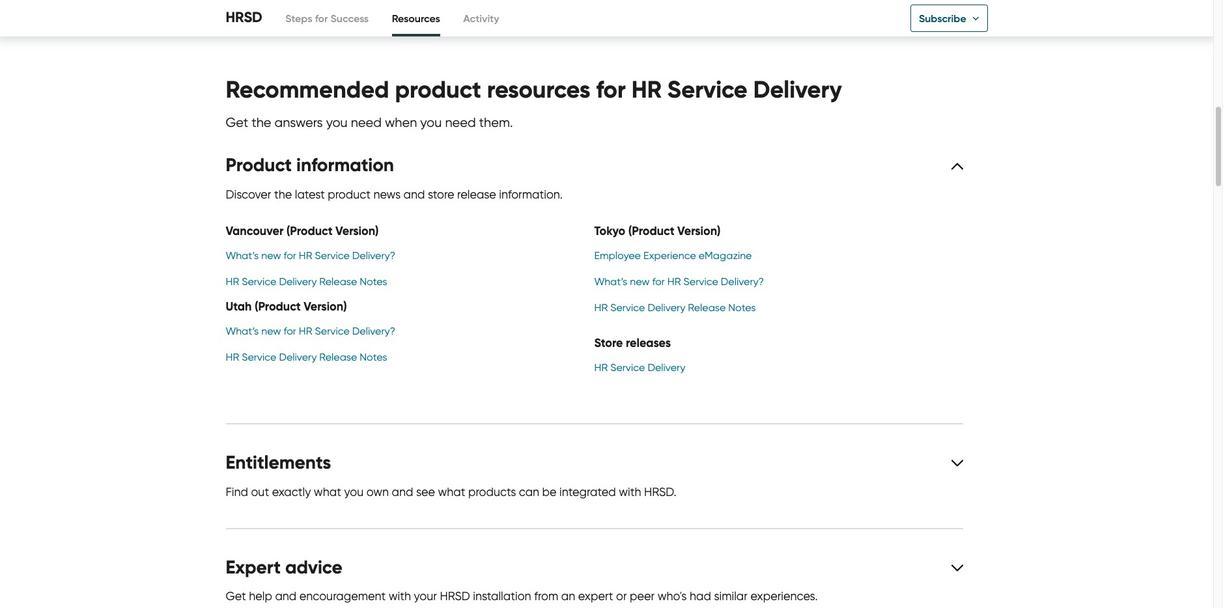 Task type: describe. For each thing, give the bounding box(es) containing it.
product information
[[226, 154, 394, 177]]

your
[[414, 590, 437, 604]]

resources
[[392, 12, 440, 25]]

answers
[[275, 115, 323, 131]]

utah
[[226, 299, 252, 314]]

you right the when
[[420, 115, 442, 131]]

the for discover
[[274, 188, 292, 202]]

hr service delivery release notes link for vancouver (product version)
[[226, 276, 387, 288]]

for for vancouver (product version) "what's new for hr service delivery?" link
[[284, 250, 296, 262]]

encouragement
[[299, 590, 386, 604]]

1 vertical spatial hr service delivery release notes link
[[594, 302, 756, 314]]

1 vertical spatial with
[[389, 590, 411, 604]]

activity
[[463, 12, 499, 25]]

activity link
[[463, 0, 499, 36]]

what's new for hr service delivery? link for vancouver (product version)
[[226, 250, 395, 262]]

store
[[594, 336, 623, 350]]

or
[[616, 590, 627, 604]]

find out exactly what you own and see what products can be integrated with hrsd.
[[226, 485, 676, 499]]

1 vertical spatial delivery?
[[721, 276, 764, 288]]

resources link
[[392, 0, 440, 36]]

get the answers you need when you need them.
[[226, 115, 513, 131]]

for for "what's new for hr service delivery?" link to the middle
[[652, 276, 665, 288]]

experience
[[643, 250, 696, 262]]

who's
[[658, 590, 687, 604]]

had
[[690, 590, 711, 604]]

expert advice
[[226, 556, 342, 579]]

release for vancouver (product version)
[[319, 276, 357, 288]]

hrsd.
[[644, 485, 676, 499]]

own
[[367, 485, 389, 499]]

utah (product version)
[[226, 299, 347, 314]]

product
[[226, 154, 292, 177]]

steps for success link
[[285, 0, 369, 36]]

an
[[561, 590, 575, 604]]

new for vancouver (product version)
[[261, 250, 281, 262]]

integrated
[[560, 485, 616, 499]]

advice
[[285, 556, 342, 579]]

you right answers
[[326, 115, 348, 131]]

products
[[468, 485, 516, 499]]

tokyo
[[594, 224, 626, 239]]

version) for vancouver (product version)
[[336, 224, 379, 239]]

installation
[[473, 590, 531, 604]]

recommended product resources for hr service delivery
[[226, 75, 842, 104]]

success
[[331, 12, 369, 25]]

find
[[226, 485, 248, 499]]

out
[[251, 485, 269, 499]]

(product for tokyo
[[628, 224, 675, 239]]

see
[[416, 485, 435, 499]]

release for utah (product version)
[[319, 351, 357, 363]]

new for utah (product version)
[[261, 325, 281, 337]]

1 what from the left
[[314, 485, 341, 499]]

releases
[[626, 336, 671, 350]]

get for get the answers you need when you need them.
[[226, 115, 248, 131]]

store releases
[[594, 336, 671, 350]]

delivery? for vancouver (product version)
[[352, 250, 395, 262]]

expert
[[226, 556, 281, 579]]

0 vertical spatial product
[[395, 75, 481, 104]]

notes for utah (product version)
[[360, 351, 387, 363]]

subscribe
[[919, 12, 966, 25]]

hr service delivery release notes for utah (product version)
[[226, 351, 387, 363]]

1 horizontal spatial hrsd
[[440, 590, 470, 604]]

emagazine
[[699, 250, 752, 262]]

get help and encouragement with your hrsd installation from an expert or peer who's had similar experiences.
[[226, 590, 818, 604]]

employee experience emagazine link
[[594, 250, 752, 262]]

hr service delivery link
[[594, 361, 685, 374]]

vancouver (product version)
[[226, 224, 379, 239]]

news
[[374, 188, 401, 202]]

1 vertical spatial what's new for hr service delivery? link
[[594, 276, 764, 288]]

2 vertical spatial and
[[275, 590, 297, 604]]

employee experience emagazine
[[594, 250, 752, 262]]

(product for utah
[[255, 299, 301, 314]]

hr service delivery
[[594, 361, 685, 374]]



Task type: vqa. For each thing, say whether or not it's contained in the screenshot.
bottom Community
no



Task type: locate. For each thing, give the bounding box(es) containing it.
0 vertical spatial notes
[[360, 276, 387, 288]]

experiences.
[[751, 590, 818, 604]]

(product
[[286, 224, 333, 239], [628, 224, 675, 239], [255, 299, 301, 314]]

hr service delivery release notes link
[[226, 276, 387, 288], [594, 302, 756, 314], [226, 351, 387, 363]]

you
[[326, 115, 348, 131], [420, 115, 442, 131], [344, 485, 364, 499]]

what's down vancouver
[[226, 250, 259, 262]]

and left store
[[404, 188, 425, 202]]

get
[[226, 115, 248, 131], [226, 590, 246, 604]]

with left the your
[[389, 590, 411, 604]]

0 vertical spatial new
[[261, 250, 281, 262]]

you left own on the bottom
[[344, 485, 364, 499]]

1 vertical spatial hr service delivery release notes
[[594, 302, 756, 314]]

notes for vancouver (product version)
[[360, 276, 387, 288]]

0 vertical spatial get
[[226, 115, 248, 131]]

1 horizontal spatial product
[[395, 75, 481, 104]]

1 vertical spatial release
[[688, 302, 726, 314]]

and
[[404, 188, 425, 202], [392, 485, 413, 499], [275, 590, 297, 604]]

with left hrsd.
[[619, 485, 641, 499]]

latest
[[295, 188, 325, 202]]

delivery?
[[352, 250, 395, 262], [721, 276, 764, 288], [352, 325, 395, 337]]

what's down utah
[[226, 325, 259, 337]]

discover the latest product news and store release information.
[[226, 188, 563, 202]]

1 get from the top
[[226, 115, 248, 131]]

what's new for hr service delivery? down 'vancouver (product version)'
[[226, 250, 395, 262]]

need left the when
[[351, 115, 382, 131]]

2 need from the left
[[445, 115, 476, 131]]

entitlements
[[226, 451, 331, 474]]

recommended
[[226, 75, 389, 104]]

1 vertical spatial what's new for hr service delivery?
[[594, 276, 764, 288]]

and right help
[[275, 590, 297, 604]]

version) for utah (product version)
[[304, 299, 347, 314]]

version) for tokyo (product version)
[[678, 224, 721, 239]]

what's
[[226, 250, 259, 262], [594, 276, 627, 288], [226, 325, 259, 337]]

release
[[319, 276, 357, 288], [688, 302, 726, 314], [319, 351, 357, 363]]

release
[[457, 188, 496, 202]]

the
[[252, 115, 271, 131], [274, 188, 292, 202]]

can
[[519, 485, 539, 499]]

what's new for hr service delivery? link
[[226, 250, 395, 262], [594, 276, 764, 288], [226, 325, 395, 337]]

0 horizontal spatial product
[[328, 188, 371, 202]]

what's new for hr service delivery? link down utah (product version)
[[226, 325, 395, 337]]

peer
[[630, 590, 655, 604]]

1 vertical spatial notes
[[728, 302, 756, 314]]

0 vertical spatial hr service delivery release notes link
[[226, 276, 387, 288]]

2 vertical spatial notes
[[360, 351, 387, 363]]

vancouver
[[226, 224, 284, 239]]

what right exactly
[[314, 485, 341, 499]]

expert
[[578, 590, 613, 604]]

what's new for hr service delivery? for vancouver (product version)
[[226, 250, 395, 262]]

help
[[249, 590, 272, 604]]

2 vertical spatial delivery?
[[352, 325, 395, 337]]

hr service delivery release notes link down utah (product version)
[[226, 351, 387, 363]]

information.
[[499, 188, 563, 202]]

1 vertical spatial the
[[274, 188, 292, 202]]

new down utah (product version)
[[261, 325, 281, 337]]

hr service delivery release notes link for utah (product version)
[[226, 351, 387, 363]]

0 vertical spatial the
[[252, 115, 271, 131]]

the left latest
[[274, 188, 292, 202]]

what's new for hr service delivery? link down 'vancouver (product version)'
[[226, 250, 395, 262]]

discover
[[226, 188, 271, 202]]

2 vertical spatial new
[[261, 325, 281, 337]]

get up product
[[226, 115, 248, 131]]

1 vertical spatial product
[[328, 188, 371, 202]]

hrsd right the your
[[440, 590, 470, 604]]

0 horizontal spatial the
[[252, 115, 271, 131]]

what's for utah (product version)
[[226, 325, 259, 337]]

2 vertical spatial what's new for hr service delivery?
[[226, 325, 395, 337]]

2 get from the top
[[226, 590, 246, 604]]

product
[[395, 75, 481, 104], [328, 188, 371, 202]]

0 vertical spatial what's new for hr service delivery? link
[[226, 250, 395, 262]]

2 vertical spatial release
[[319, 351, 357, 363]]

0 vertical spatial hrsd
[[226, 8, 262, 26]]

hrsd
[[226, 8, 262, 26], [440, 590, 470, 604]]

what right see
[[438, 485, 465, 499]]

need left them.
[[445, 115, 476, 131]]

what's new for hr service delivery?
[[226, 250, 395, 262], [594, 276, 764, 288], [226, 325, 395, 337]]

resources
[[487, 75, 590, 104]]

0 vertical spatial and
[[404, 188, 425, 202]]

steps for success
[[285, 12, 369, 25]]

0 horizontal spatial what
[[314, 485, 341, 499]]

1 vertical spatial and
[[392, 485, 413, 499]]

hr service delivery release notes up releases
[[594, 302, 756, 314]]

(product up experience
[[628, 224, 675, 239]]

what's for vancouver (product version)
[[226, 250, 259, 262]]

get left help
[[226, 590, 246, 604]]

service
[[667, 75, 748, 104], [315, 250, 350, 262], [242, 276, 276, 288], [684, 276, 718, 288], [610, 302, 645, 314], [315, 325, 350, 337], [242, 351, 276, 363], [610, 361, 645, 374]]

exactly
[[272, 485, 311, 499]]

what's new for hr service delivery? for utah (product version)
[[226, 325, 395, 337]]

delivery
[[753, 75, 842, 104], [279, 276, 317, 288], [648, 302, 685, 314], [279, 351, 317, 363], [648, 361, 685, 374]]

for for utah (product version)'s "what's new for hr service delivery?" link
[[284, 325, 296, 337]]

product down information
[[328, 188, 371, 202]]

what
[[314, 485, 341, 499], [438, 485, 465, 499]]

with
[[619, 485, 641, 499], [389, 590, 411, 604]]

(product for vancouver
[[286, 224, 333, 239]]

for
[[315, 12, 328, 25], [596, 75, 626, 104], [284, 250, 296, 262], [652, 276, 665, 288], [284, 325, 296, 337]]

0 vertical spatial what's
[[226, 250, 259, 262]]

what's new for hr service delivery? link down employee experience emagazine link
[[594, 276, 764, 288]]

0 horizontal spatial hrsd
[[226, 8, 262, 26]]

2 vertical spatial what's
[[226, 325, 259, 337]]

hr service delivery release notes down utah (product version)
[[226, 351, 387, 363]]

1 need from the left
[[351, 115, 382, 131]]

hr
[[632, 75, 662, 104], [299, 250, 312, 262], [226, 276, 239, 288], [668, 276, 681, 288], [594, 302, 608, 314], [299, 325, 312, 337], [226, 351, 239, 363], [594, 361, 608, 374]]

(product right utah
[[255, 299, 301, 314]]

from
[[534, 590, 558, 604]]

1 horizontal spatial what
[[438, 485, 465, 499]]

hr service delivery release notes link up releases
[[594, 302, 756, 314]]

1 vertical spatial new
[[630, 276, 650, 288]]

employee
[[594, 250, 641, 262]]

0 horizontal spatial with
[[389, 590, 411, 604]]

2 vertical spatial hr service delivery release notes
[[226, 351, 387, 363]]

the for get
[[252, 115, 271, 131]]

what's new for hr service delivery? down utah (product version)
[[226, 325, 395, 337]]

1 horizontal spatial the
[[274, 188, 292, 202]]

0 vertical spatial with
[[619, 485, 641, 499]]

new down vancouver
[[261, 250, 281, 262]]

1 horizontal spatial with
[[619, 485, 641, 499]]

notes
[[360, 276, 387, 288], [728, 302, 756, 314], [360, 351, 387, 363]]

hrsd left steps
[[226, 8, 262, 26]]

product up the when
[[395, 75, 481, 104]]

the left answers
[[252, 115, 271, 131]]

when
[[385, 115, 417, 131]]

tokyo (product version)
[[594, 224, 721, 239]]

0 vertical spatial hr service delivery release notes
[[226, 276, 387, 288]]

2 vertical spatial what's new for hr service delivery? link
[[226, 325, 395, 337]]

new down employee
[[630, 276, 650, 288]]

0 vertical spatial delivery?
[[352, 250, 395, 262]]

hr service delivery release notes
[[226, 276, 387, 288], [594, 302, 756, 314], [226, 351, 387, 363]]

what's new for hr service delivery? link for utah (product version)
[[226, 325, 395, 337]]

0 horizontal spatial need
[[351, 115, 382, 131]]

delivery? for utah (product version)
[[352, 325, 395, 337]]

2 what from the left
[[438, 485, 465, 499]]

and left see
[[392, 485, 413, 499]]

them.
[[479, 115, 513, 131]]

steps
[[285, 12, 312, 25]]

2 vertical spatial hr service delivery release notes link
[[226, 351, 387, 363]]

be
[[542, 485, 557, 499]]

0 vertical spatial release
[[319, 276, 357, 288]]

get for get help and encouragement with your hrsd installation from an expert or peer who's had similar experiences.
[[226, 590, 246, 604]]

need
[[351, 115, 382, 131], [445, 115, 476, 131]]

1 horizontal spatial need
[[445, 115, 476, 131]]

1 vertical spatial hrsd
[[440, 590, 470, 604]]

(product down latest
[[286, 224, 333, 239]]

store
[[428, 188, 454, 202]]

hr service delivery release notes up utah (product version)
[[226, 276, 387, 288]]

0 vertical spatial what's new for hr service delivery?
[[226, 250, 395, 262]]

hr service delivery release notes for vancouver (product version)
[[226, 276, 387, 288]]

subscribe button
[[911, 5, 988, 32]]

1 vertical spatial get
[[226, 590, 246, 604]]

new
[[261, 250, 281, 262], [630, 276, 650, 288], [261, 325, 281, 337]]

what's new for hr service delivery? down employee experience emagazine link
[[594, 276, 764, 288]]

similar
[[714, 590, 748, 604]]

1 vertical spatial what's
[[594, 276, 627, 288]]

version)
[[336, 224, 379, 239], [678, 224, 721, 239], [304, 299, 347, 314]]

hr service delivery release notes link up utah (product version)
[[226, 276, 387, 288]]

what's down employee
[[594, 276, 627, 288]]

information
[[296, 154, 394, 177]]



